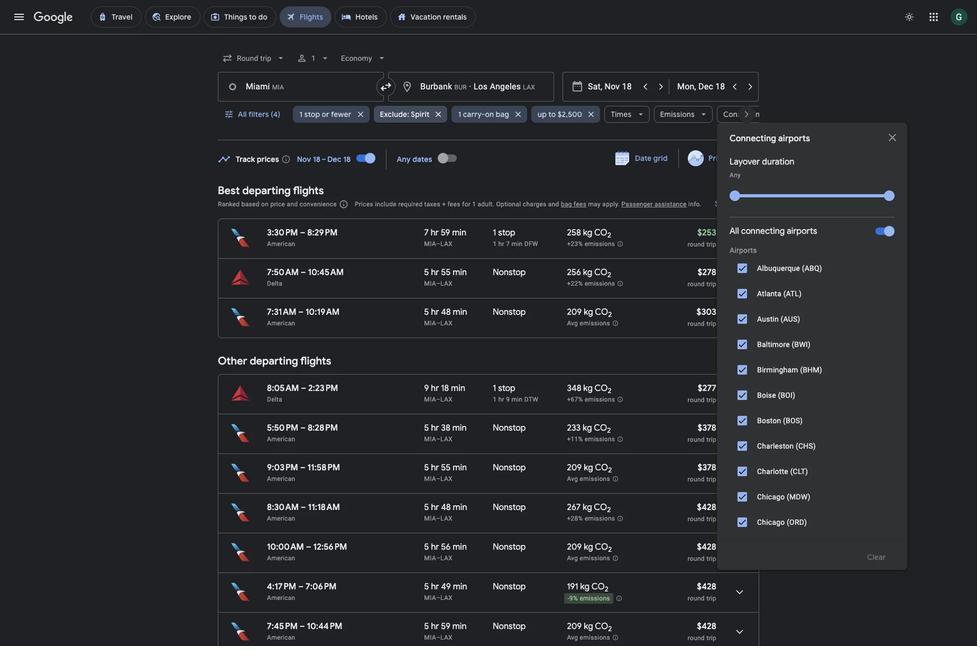 Task type: describe. For each thing, give the bounding box(es) containing it.
2 for 8:29 pm
[[608, 231, 612, 240]]

1 carry-on bag
[[458, 110, 509, 119]]

Departure time: 3:30 PM. text field
[[267, 228, 298, 238]]

or
[[322, 110, 330, 119]]

up to $2,500 button
[[532, 102, 601, 127]]

Departure time: 7:31 AM. text field
[[267, 307, 297, 317]]

8:28 pm
[[308, 423, 338, 433]]

7 inside 7 hr 59 min mia – lax
[[424, 228, 429, 238]]

2 for 10:44 pm
[[609, 624, 612, 633]]

kg for 10:44 pm
[[584, 621, 594, 632]]

7 hr 59 min mia – lax
[[424, 228, 467, 248]]

required
[[398, 201, 423, 208]]

sort
[[715, 199, 730, 208]]

avg emissions for 5 hr 56 min
[[567, 555, 611, 562]]

avg emissions for 5 hr 59 min
[[567, 634, 611, 641]]

7:45 pm
[[267, 621, 298, 632]]

256
[[567, 267, 581, 278]]

avg for 5 hr 59 min
[[567, 634, 578, 641]]

airports inside popup button
[[767, 110, 795, 119]]

5 hr 56 min mia – lax
[[424, 542, 467, 562]]

hr for 10:19 am
[[431, 307, 439, 317]]

(aus)
[[781, 315, 801, 323]]

$277 round trip
[[688, 383, 717, 404]]

– inside 7 hr 59 min mia – lax
[[436, 240, 441, 248]]

209 kg co 2 for 5 hr 55 min
[[567, 462, 612, 475]]

55 for 10:45 am
[[441, 267, 451, 278]]

trip for 10:45 am
[[707, 280, 717, 288]]

atlanta (atl)
[[758, 289, 802, 298]]

leaves miami international airport at 4:17 pm on saturday, november 18 and arrives at los angeles international airport at 7:06 pm on saturday, november 18. element
[[267, 581, 337, 592]]

trip for 11:18 am
[[707, 515, 717, 523]]

dfw
[[525, 240, 539, 248]]

co for 10:44 pm
[[595, 621, 609, 632]]

none search field containing connecting airports
[[218, 46, 908, 646]]

$428 for 5 hr 48 min
[[697, 502, 717, 513]]

co for 11:58 pm
[[595, 462, 609, 473]]

Arrival time: 10:19 AM. text field
[[306, 307, 340, 317]]

(atl)
[[784, 289, 802, 298]]

burbank
[[421, 81, 452, 92]]

trip for 10:19 am
[[707, 320, 717, 328]]

Arrival time: 10:45 AM. text field
[[308, 267, 344, 278]]

learn more about tracked prices image
[[281, 154, 291, 164]]

+23% emissions
[[567, 240, 616, 248]]

round for 10:45 am
[[688, 280, 705, 288]]

carry-
[[463, 110, 485, 119]]

lax for 10:44 pm
[[441, 634, 453, 641]]

+22%
[[567, 280, 583, 287]]

191 kg co 2
[[567, 581, 609, 594]]

267
[[567, 502, 581, 513]]

55 for 11:58 pm
[[441, 462, 451, 473]]

boise
[[758, 391, 777, 399]]

total duration 5 hr 48 min. element for 209
[[424, 307, 493, 319]]

min inside 1 stop 1 hr 9 min dtw
[[512, 396, 523, 403]]

4:17 pm – 7:06 pm american
[[267, 581, 337, 602]]

– inside 10:00 am – 12:56 pm american
[[306, 542, 311, 552]]

flight details. leaves miami international airport at 4:17 pm on saturday, november 18 and arrives at los angeles international airport at 7:06 pm on saturday, november 18. image
[[728, 579, 753, 605]]

Departure time: 10:00 AM. text field
[[267, 542, 304, 552]]

1 fees from the left
[[448, 201, 461, 208]]

times button
[[605, 102, 650, 127]]

delta for 8:05 am
[[267, 396, 283, 403]]

based
[[242, 201, 260, 208]]

total duration 5 hr 56 min. element
[[424, 542, 493, 554]]

any inside find the best price region
[[397, 154, 411, 164]]

3:30 pm
[[267, 228, 298, 238]]

min for 10:19 am
[[453, 307, 467, 317]]

nonstop for 11:18 am
[[493, 502, 526, 513]]

+28% emissions
[[567, 515, 616, 522]]

4:17 pm
[[267, 581, 296, 592]]

8:05 am
[[267, 383, 299, 394]]

filters
[[249, 110, 269, 119]]

(boi)
[[779, 391, 796, 399]]

layover (1 of 1) is a 1 hr 7 min layover at dallas/fort worth international airport in dallas. element
[[493, 240, 562, 248]]

8:30 am – 11:18 am american
[[267, 502, 340, 522]]

loading results progress bar
[[0, 34, 978, 36]]

mia for 10:45 am
[[424, 280, 436, 287]]

leaves miami international airport at 8:30 am on saturday, november 18 and arrives at los angeles international airport at 11:18 am on saturday, november 18. element
[[267, 502, 340, 513]]

austin (aus)
[[758, 315, 801, 323]]

Departure time: 8:30 AM. text field
[[267, 502, 299, 513]]

baltimore
[[758, 340, 790, 349]]

flights for other departing flights
[[301, 354, 331, 368]]

2 vertical spatial airports
[[787, 226, 818, 237]]

american for 3:30 pm
[[267, 240, 296, 248]]

emissions for 10:44 pm
[[580, 634, 611, 641]]

all connecting airports
[[730, 226, 818, 237]]

5 hr 48 min mia – lax for 11:18 am
[[424, 502, 467, 522]]

emissions for 11:58 pm
[[580, 475, 611, 483]]

+67% emissions
[[567, 396, 616, 403]]

co for 2:23 pm
[[595, 383, 608, 394]]

2 fees from the left
[[574, 201, 587, 208]]

5 for 10:44 pm
[[424, 621, 429, 632]]

$253
[[698, 228, 717, 238]]

swap origin and destination. image
[[380, 80, 393, 93]]

10:00 am – 12:56 pm american
[[267, 542, 347, 562]]

prices include required taxes + fees for 1 adult. optional charges and bag fees may apply. passenger assistance
[[355, 201, 687, 208]]

Arrival time: 10:44 PM. text field
[[307, 621, 343, 632]]

learn more about ranking image
[[339, 199, 349, 209]]

Arrival time: 7:06 PM. text field
[[306, 581, 337, 592]]

mia for 2:23 pm
[[424, 396, 436, 403]]

track
[[236, 154, 255, 164]]

348 kg co 2
[[567, 383, 612, 395]]

258 kg co 2
[[567, 228, 612, 240]]

10:19 am
[[306, 307, 340, 317]]

kg for 11:58 pm
[[584, 462, 594, 473]]

348
[[567, 383, 582, 394]]

+22% emissions
[[567, 280, 616, 287]]

256 kg co 2
[[567, 267, 612, 279]]

price graph button
[[681, 149, 758, 168]]

2 and from the left
[[549, 201, 560, 208]]

Arrival time: 8:28 PM. text field
[[308, 423, 338, 433]]

other
[[218, 354, 247, 368]]

albuquerque (abq)
[[758, 264, 823, 272]]

birmingham
[[758, 366, 799, 374]]

– inside 7:45 pm – 10:44 pm american
[[300, 621, 305, 632]]

10:00 am
[[267, 542, 304, 552]]

min inside the 1 stop 1 hr 7 min dfw
[[512, 240, 523, 248]]

11:18 am
[[308, 502, 340, 513]]

trip for 8:29 pm
[[707, 241, 717, 248]]

1 and from the left
[[287, 201, 298, 208]]

apply.
[[603, 201, 620, 208]]

428 us dollars text field for 209
[[697, 542, 717, 552]]

2 for 10:45 am
[[608, 270, 612, 279]]

prices
[[257, 154, 279, 164]]

(clt)
[[791, 467, 809, 476]]

layover duration any
[[730, 157, 795, 179]]

Departure time: 7:45 PM. text field
[[267, 621, 298, 632]]

303 US dollars text field
[[697, 307, 717, 317]]

7:31 am
[[267, 307, 297, 317]]

1 vertical spatial connecting airports
[[730, 133, 811, 144]]

$303
[[697, 307, 717, 317]]

round for 10:44 pm
[[688, 634, 705, 642]]

hr for 10:44 pm
[[431, 621, 439, 632]]

fewer
[[331, 110, 352, 119]]

total duration 7 hr 59 min. element
[[424, 228, 493, 240]]

total duration 5 hr 48 min. element for 267
[[424, 502, 493, 514]]

lax for 10:45 am
[[441, 280, 453, 287]]

10:44 pm
[[307, 621, 343, 632]]

best
[[218, 184, 240, 197]]

sort by: button
[[711, 191, 760, 216]]

mia for 11:18 am
[[424, 515, 436, 522]]

to
[[549, 110, 556, 119]]

layover (1 of 1) is a 1 hr 9 min layover at detroit metropolitan wayne county airport in detroit. element
[[493, 395, 562, 404]]

Departure time: 8:05 AM. text field
[[267, 383, 299, 394]]

leaves miami international airport at 7:50 am on saturday, november 18 and arrives at los angeles international airport at 10:45 am on saturday, november 18. element
[[267, 267, 344, 278]]

(chs)
[[796, 442, 816, 450]]

5 for 10:45 am
[[424, 267, 429, 278]]

all filters (4) button
[[218, 102, 289, 127]]

nonstop flight. element for 10:44 pm
[[493, 621, 526, 633]]

428 US dollars text field
[[697, 621, 717, 632]]

round for 11:58 pm
[[688, 476, 705, 483]]

209 for 5 hr 59 min
[[567, 621, 582, 632]]

1 stop flight. element for 7 hr 59 min
[[493, 228, 516, 240]]

9:03 pm
[[267, 462, 298, 473]]

1 stop or fewer
[[300, 110, 352, 119]]

(bhm)
[[801, 366, 823, 374]]

378 US dollars text field
[[698, 462, 717, 473]]

$253 round trip
[[688, 228, 717, 248]]

2 for 2:23 pm
[[608, 386, 612, 395]]

american for 10:00 am
[[267, 554, 296, 562]]

emissions for 12:56 pm
[[580, 555, 611, 562]]

total duration 9 hr 18 min. element
[[424, 383, 493, 395]]

stop for 7 hr 59 min
[[499, 228, 516, 238]]

stop inside popup button
[[305, 110, 320, 119]]

nonstop flight. element for 11:58 pm
[[493, 462, 526, 475]]

1 vertical spatial connecting
[[730, 133, 777, 144]]

209 for 5 hr 56 min
[[567, 542, 582, 552]]

albuquerque
[[758, 264, 801, 272]]

all for all filters (4)
[[238, 110, 247, 119]]

co for 10:19 am
[[595, 307, 609, 317]]

1 inside "popup button"
[[458, 110, 462, 119]]

mia for 12:56 pm
[[424, 554, 436, 562]]

trip for 8:28 pm
[[707, 436, 717, 443]]

change appearance image
[[897, 4, 923, 30]]

grid
[[654, 153, 668, 163]]

american for 5:50 pm
[[267, 435, 296, 443]]

2 for 12:56 pm
[[609, 545, 612, 554]]

10:45 am
[[308, 267, 344, 278]]

duration
[[763, 157, 795, 167]]

boise (boi)
[[758, 391, 796, 399]]

hr for 11:18 am
[[431, 502, 439, 513]]

– inside 5 hr 38 min mia – lax
[[436, 435, 441, 443]]

kg for 10:45 am
[[583, 267, 593, 278]]

co for 10:45 am
[[595, 267, 608, 278]]

mia for 8:28 pm
[[424, 435, 436, 443]]

(4)
[[271, 110, 281, 119]]

lax for 11:58 pm
[[441, 475, 453, 483]]

avg for 5 hr 48 min
[[567, 320, 578, 327]]

sort by:
[[715, 199, 743, 208]]

best departing flights
[[218, 184, 324, 197]]

7:50 am
[[267, 267, 299, 278]]

total duration 5 hr 49 min. element
[[424, 581, 493, 594]]

leaves miami international airport at 7:31 am on saturday, november 18 and arrives at los angeles international airport at 10:19 am on saturday, november 18. element
[[267, 307, 340, 317]]

avg for 5 hr 56 min
[[567, 555, 578, 562]]

may
[[589, 201, 601, 208]]

9 inside 1 stop 1 hr 9 min dtw
[[506, 396, 510, 403]]

close dialog image
[[887, 131, 899, 144]]

278 US dollars text field
[[698, 267, 717, 278]]

2 for 11:58 pm
[[609, 466, 612, 475]]

277 US dollars text field
[[698, 383, 717, 394]]

convenience
[[300, 201, 337, 208]]

9%
[[570, 595, 578, 602]]

layover
[[730, 157, 761, 167]]

american for 7:45 pm
[[267, 634, 296, 641]]

Arrival time: 11:58 PM. text field
[[308, 462, 340, 473]]

12:56 pm
[[313, 542, 347, 552]]

18 for 18 – dec
[[344, 154, 351, 164]]



Task type: locate. For each thing, give the bounding box(es) containing it.
209 down +11%
[[567, 462, 582, 473]]

1 vertical spatial stop
[[499, 228, 516, 238]]

2 down +11% emissions
[[609, 466, 612, 475]]

hr inside 7 hr 59 min mia – lax
[[431, 228, 439, 238]]

7:45 pm – 10:44 pm american
[[267, 621, 343, 641]]

0 horizontal spatial 9
[[424, 383, 429, 394]]

avg emissions down the -9% emissions
[[567, 634, 611, 641]]

1 vertical spatial 1 stop flight. element
[[493, 383, 516, 395]]

1 5 hr 55 min mia – lax from the top
[[424, 267, 467, 287]]

min for 8:28 pm
[[453, 423, 467, 433]]

american down 7:45 pm
[[267, 634, 296, 641]]

kg for 12:56 pm
[[584, 542, 594, 552]]

co up +23% emissions on the right of the page
[[595, 228, 608, 238]]

1 horizontal spatial 7
[[506, 240, 510, 248]]

1 trip from the top
[[707, 241, 717, 248]]

emissions for 10:45 am
[[585, 280, 616, 287]]

6 mia from the top
[[424, 475, 436, 483]]

7 round from the top
[[688, 515, 705, 523]]

2 total duration 5 hr 55 min. element from the top
[[424, 462, 493, 475]]

min
[[452, 228, 467, 238], [512, 240, 523, 248], [453, 267, 467, 278], [453, 307, 467, 317], [451, 383, 466, 394], [512, 396, 523, 403], [453, 423, 467, 433], [453, 462, 467, 473], [453, 502, 467, 513], [453, 542, 467, 552], [453, 581, 467, 592], [453, 621, 467, 632]]

1 avg emissions from the top
[[567, 320, 611, 327]]

co inside 348 kg co 2
[[595, 383, 608, 394]]

1 48 from the top
[[441, 307, 451, 317]]

$277
[[698, 383, 717, 394]]

10 mia from the top
[[424, 634, 436, 641]]

kg for 2:23 pm
[[584, 383, 593, 394]]

all for all connecting airports
[[730, 226, 740, 237]]

428 us dollars text field for 191
[[697, 581, 717, 592]]

track prices
[[236, 154, 279, 164]]

main content containing best departing flights
[[218, 145, 760, 646]]

0 vertical spatial all
[[238, 110, 247, 119]]

departing up departure time: 8:05 am. text box at bottom left
[[250, 354, 298, 368]]

2 american from the top
[[267, 320, 296, 327]]

passenger assistance button
[[622, 201, 687, 208]]

lax for 2:23 pm
[[441, 396, 453, 403]]

$2,500
[[558, 110, 583, 119]]

kg for 8:29 pm
[[583, 228, 593, 238]]

8 trip from the top
[[707, 555, 717, 562]]

0 horizontal spatial on
[[261, 201, 269, 208]]

4 trip from the top
[[707, 396, 717, 404]]

3 lax from the top
[[441, 320, 453, 327]]

209
[[567, 307, 582, 317], [567, 462, 582, 473], [567, 542, 582, 552], [567, 621, 582, 632]]

hr for 12:56 pm
[[431, 542, 439, 552]]

1 $428 round trip from the top
[[688, 502, 717, 523]]

1 vertical spatial 48
[[441, 502, 451, 513]]

emissions down +22% emissions at the top right of page
[[580, 320, 611, 327]]

co inside 267 kg co 2
[[594, 502, 608, 513]]

2 up +67% emissions on the right bottom of page
[[608, 386, 612, 395]]

times
[[611, 110, 632, 119]]

emissions down the -9% emissions
[[580, 634, 611, 641]]

428 us dollars text field down $428 text field
[[697, 542, 717, 552]]

$378 for 233
[[698, 423, 717, 433]]

4 round from the top
[[688, 396, 705, 404]]

los
[[474, 81, 488, 92]]

stop left 'or'
[[305, 110, 320, 119]]

2 vertical spatial stop
[[499, 383, 516, 394]]

5 5 from the top
[[424, 502, 429, 513]]

total duration 5 hr 48 min. element
[[424, 307, 493, 319], [424, 502, 493, 514]]

– inside 7:31 am – 10:19 am american
[[299, 307, 304, 317]]

9 hr 18 min mia – lax
[[424, 383, 466, 403]]

kg inside 233 kg co 2
[[583, 423, 592, 433]]

baltimore (bwi)
[[758, 340, 811, 349]]

american inside 3:30 pm – 8:29 pm american
[[267, 240, 296, 248]]

0 vertical spatial on
[[485, 110, 494, 119]]

1 vertical spatial airports
[[779, 133, 811, 144]]

209 kg co 2 down +28% emissions
[[567, 542, 612, 554]]

– inside 3:30 pm – 8:29 pm american
[[300, 228, 305, 238]]

hr
[[431, 228, 439, 238], [499, 240, 505, 248], [431, 267, 439, 278], [431, 307, 439, 317], [431, 383, 439, 394], [499, 396, 505, 403], [431, 423, 439, 433], [431, 462, 439, 473], [431, 502, 439, 513], [431, 542, 439, 552], [431, 581, 439, 592], [431, 621, 439, 632]]

min for 2:23 pm
[[451, 383, 466, 394]]

emissions for 11:18 am
[[585, 515, 616, 522]]

other departing flights
[[218, 354, 331, 368]]

55 down 7 hr 59 min mia – lax
[[441, 267, 451, 278]]

– inside the 5 hr 56 min mia – lax
[[436, 554, 441, 562]]

kg inside 267 kg co 2
[[583, 502, 592, 513]]

Arrival time: 12:56 PM. text field
[[313, 542, 347, 552]]

(ord)
[[787, 518, 808, 526]]

267 kg co 2
[[567, 502, 611, 514]]

2 up +28% emissions
[[608, 505, 611, 514]]

1 vertical spatial flights
[[301, 354, 331, 368]]

0 vertical spatial $378
[[698, 423, 717, 433]]

(abq)
[[803, 264, 823, 272]]

min inside the 5 hr 56 min mia – lax
[[453, 542, 467, 552]]

209 for 5 hr 55 min
[[567, 462, 582, 473]]

min inside 9 hr 18 min mia – lax
[[451, 383, 466, 394]]

4 209 from the top
[[567, 621, 582, 632]]

exclude: spirit
[[380, 110, 430, 119]]

co inside '256 kg co 2'
[[595, 267, 608, 278]]

boston (bos)
[[758, 416, 803, 425]]

2 up +11% emissions
[[608, 426, 611, 435]]

1 horizontal spatial all
[[730, 226, 740, 237]]

48 for 11:18 am
[[441, 502, 451, 513]]

nonstop for 10:44 pm
[[493, 621, 526, 632]]

connecting
[[724, 110, 765, 119], [730, 133, 777, 144]]

avg up 267
[[567, 475, 578, 483]]

1 lax from the top
[[441, 240, 453, 248]]

2 chicago from the top
[[758, 518, 785, 526]]

0 horizontal spatial all
[[238, 110, 247, 119]]

209 kg co 2 down the -9% emissions
[[567, 621, 612, 633]]

0 vertical spatial stop
[[305, 110, 320, 119]]

$428
[[697, 502, 717, 513], [697, 542, 717, 552], [697, 581, 717, 592], [697, 621, 717, 632]]

hr for 8:29 pm
[[431, 228, 439, 238]]

main content
[[218, 145, 760, 646]]

2 for 10:19 am
[[609, 310, 612, 319]]

nov 18 – dec 18
[[297, 154, 351, 164]]

1 chicago from the top
[[758, 493, 785, 501]]

209 kg co 2 down +22% emissions at the top right of page
[[567, 307, 612, 319]]

min inside 5 hr 59 min mia – lax
[[453, 621, 467, 632]]

co up +67% emissions on the right bottom of page
[[595, 383, 608, 394]]

0 vertical spatial departing
[[242, 184, 291, 197]]

nonstop flight. element for 10:19 am
[[493, 307, 526, 319]]

0 vertical spatial any
[[397, 154, 411, 164]]

kg down +22% emissions at the top right of page
[[584, 307, 594, 317]]

emissions down 233 kg co 2
[[585, 436, 616, 443]]

chicago left (ord)
[[758, 518, 785, 526]]

1 vertical spatial departing
[[250, 354, 298, 368]]

hr for 7:06 pm
[[431, 581, 439, 592]]

59 inside 5 hr 59 min mia – lax
[[441, 621, 451, 632]]

american down the 10:00 am in the left bottom of the page
[[267, 554, 296, 562]]

0 vertical spatial 1 stop flight. element
[[493, 228, 516, 240]]

and right charges
[[549, 201, 560, 208]]

american down 'departure time: 8:30 am.' 'text field'
[[267, 515, 296, 522]]

0 vertical spatial bag
[[496, 110, 509, 119]]

1 vertical spatial 55
[[441, 462, 451, 473]]

1 horizontal spatial on
[[485, 110, 494, 119]]

chicago down charlotte
[[758, 493, 785, 501]]

1 total duration 5 hr 55 min. element from the top
[[424, 267, 493, 279]]

mia inside the 5 hr 56 min mia – lax
[[424, 554, 436, 562]]

209 kg co 2 for 5 hr 56 min
[[567, 542, 612, 554]]

0 vertical spatial 9
[[424, 383, 429, 394]]

co down the -9% emissions
[[595, 621, 609, 632]]

2 $428 from the top
[[697, 542, 717, 552]]

– inside the 8:05 am – 2:23 pm delta
[[301, 383, 306, 394]]

emissions up 267 kg co 2 at the bottom of page
[[580, 475, 611, 483]]

co inside 191 kg co 2
[[592, 581, 605, 592]]

nonstop flight. element for 10:45 am
[[493, 267, 526, 279]]

5 nonstop flight. element from the top
[[493, 502, 526, 514]]

delta down departure time: 7:50 am. text field
[[267, 280, 283, 287]]

optional
[[497, 201, 521, 208]]

american inside 5:50 pm – 8:28 pm american
[[267, 435, 296, 443]]

7 trip from the top
[[707, 515, 717, 523]]

min for 11:18 am
[[453, 502, 467, 513]]

lax
[[441, 240, 453, 248], [441, 280, 453, 287], [441, 320, 453, 327], [441, 396, 453, 403], [441, 435, 453, 443], [441, 475, 453, 483], [441, 515, 453, 522], [441, 554, 453, 562], [441, 594, 453, 602], [441, 634, 453, 641]]

co up the -9% emissions
[[592, 581, 605, 592]]

59 inside 7 hr 59 min mia – lax
[[441, 228, 450, 238]]

1 stop flight. element for 9 hr 18 min
[[493, 383, 516, 395]]

min for 7:06 pm
[[453, 581, 467, 592]]

1 vertical spatial 7
[[506, 240, 510, 248]]

lax inside 5 hr 38 min mia – lax
[[441, 435, 453, 443]]

0 horizontal spatial fees
[[448, 201, 461, 208]]

1 vertical spatial on
[[261, 201, 269, 208]]

any inside layover duration any
[[730, 171, 741, 179]]

main menu image
[[13, 11, 25, 23]]

min for 8:29 pm
[[452, 228, 467, 238]]

birmingham (bhm)
[[758, 366, 823, 374]]

0 vertical spatial $378 round trip
[[688, 423, 717, 443]]

0 horizontal spatial bag
[[496, 110, 509, 119]]

hr inside 5 hr 59 min mia – lax
[[431, 621, 439, 632]]

59 for 7
[[441, 228, 450, 238]]

ranked based on price and convenience
[[218, 201, 337, 208]]

avg down the 9%
[[567, 634, 578, 641]]

bag left "may"
[[561, 201, 572, 208]]

american inside 4:17 pm – 7:06 pm american
[[267, 594, 296, 602]]

7 down taxes
[[424, 228, 429, 238]]

co inside 233 kg co 2
[[594, 423, 608, 433]]

1 vertical spatial bag
[[561, 201, 572, 208]]

0 vertical spatial total duration 5 hr 48 min. element
[[424, 307, 493, 319]]

1 horizontal spatial 18
[[441, 383, 449, 394]]

2 inside 233 kg co 2
[[608, 426, 611, 435]]

253 US dollars text field
[[698, 228, 717, 238]]

4 $428 round trip from the top
[[688, 621, 717, 642]]

find the best price region
[[218, 145, 760, 176]]

$303 round trip
[[688, 307, 717, 328]]

trip for 10:44 pm
[[707, 634, 717, 642]]

3 nonstop from the top
[[493, 423, 526, 433]]

3 round from the top
[[688, 320, 705, 328]]

0 vertical spatial connecting
[[724, 110, 765, 119]]

4 american from the top
[[267, 475, 296, 483]]

co down +11% emissions
[[595, 462, 609, 473]]

0 vertical spatial 7
[[424, 228, 429, 238]]

trip for 12:56 pm
[[707, 555, 717, 562]]

7 nonstop flight. element from the top
[[493, 581, 526, 594]]

1 vertical spatial 5 hr 55 min mia – lax
[[424, 462, 467, 483]]

trip
[[707, 241, 717, 248], [707, 280, 717, 288], [707, 320, 717, 328], [707, 396, 717, 404], [707, 436, 717, 443], [707, 476, 717, 483], [707, 515, 717, 523], [707, 555, 717, 562], [707, 595, 717, 602], [707, 634, 717, 642]]

2 inside 348 kg co 2
[[608, 386, 612, 395]]

5 for 7:06 pm
[[424, 581, 429, 592]]

8 5 from the top
[[424, 621, 429, 632]]

lax inside 7 hr 59 min mia – lax
[[441, 240, 453, 248]]

total duration 5 hr 55 min. element
[[424, 267, 493, 279], [424, 462, 493, 475]]

1 horizontal spatial fees
[[574, 201, 587, 208]]

american down 5:50 pm on the left
[[267, 435, 296, 443]]

round inside $278 round trip
[[688, 280, 705, 288]]

– inside 4:17 pm – 7:06 pm american
[[298, 581, 304, 592]]

any dates
[[397, 154, 433, 164]]

co for 12:56 pm
[[595, 542, 609, 552]]

None field
[[218, 49, 291, 68], [337, 49, 392, 68], [218, 49, 291, 68], [337, 49, 392, 68]]

nonstop flight. element for 7:06 pm
[[493, 581, 526, 594]]

mia inside 7 hr 59 min mia – lax
[[424, 240, 436, 248]]

18 right 18 – dec
[[344, 154, 351, 164]]

kg inside '256 kg co 2'
[[583, 267, 593, 278]]

9 up 5 hr 38 min mia – lax
[[424, 383, 429, 394]]

1 horizontal spatial and
[[549, 201, 560, 208]]

3 209 from the top
[[567, 542, 582, 552]]

56
[[441, 542, 451, 552]]

round for 11:18 am
[[688, 515, 705, 523]]

$378 for 209
[[698, 462, 717, 473]]

0 vertical spatial flights
[[293, 184, 324, 197]]

49
[[441, 581, 451, 592]]

kg up the -9% emissions
[[581, 581, 590, 592]]

hr inside 5 hr 49 min mia – lax
[[431, 581, 439, 592]]

any down layover
[[730, 171, 741, 179]]

4 mia from the top
[[424, 396, 436, 403]]

191
[[567, 581, 579, 592]]

5 trip from the top
[[707, 436, 717, 443]]

charleston
[[758, 442, 794, 450]]

avg emissions for 5 hr 55 min
[[567, 475, 611, 483]]

1 vertical spatial total duration 5 hr 48 min. element
[[424, 502, 493, 514]]

Departure time: 7:50 AM. text field
[[267, 267, 299, 278]]

2 nonstop from the top
[[493, 307, 526, 317]]

Departure time: 5:50 PM. text field
[[267, 423, 299, 433]]

american inside '9:03 pm – 11:58 pm american'
[[267, 475, 296, 483]]

lax for 8:29 pm
[[441, 240, 453, 248]]

0 vertical spatial 5 hr 55 min mia – lax
[[424, 267, 467, 287]]

mia inside 5 hr 49 min mia – lax
[[424, 594, 436, 602]]

None text field
[[218, 72, 384, 102], [388, 72, 554, 102], [218, 72, 384, 102], [388, 72, 554, 102]]

Arrival time: 11:18 AM. text field
[[308, 502, 340, 513]]

+28%
[[567, 515, 583, 522]]

0 vertical spatial total duration 5 hr 55 min. element
[[424, 267, 493, 279]]

kg up +28% emissions
[[583, 502, 592, 513]]

1 vertical spatial 9
[[506, 396, 510, 403]]

1 vertical spatial any
[[730, 171, 741, 179]]

total duration 5 hr 55 min. element for 209
[[424, 462, 493, 475]]

min inside 5 hr 49 min mia – lax
[[453, 581, 467, 592]]

departing up "ranked based on price and convenience"
[[242, 184, 291, 197]]

0 vertical spatial 48
[[441, 307, 451, 317]]

$428 left flight details. leaves miami international airport at 7:45 pm on saturday, november 18 and arrives at los angeles international airport at 10:44 pm on saturday, november 18. icon
[[697, 621, 717, 632]]

9 inside 9 hr 18 min mia – lax
[[424, 383, 429, 394]]

lax inside the 5 hr 56 min mia – lax
[[441, 554, 453, 562]]

8 american from the top
[[267, 634, 296, 641]]

$428 down 378 us dollars text field
[[697, 502, 717, 513]]

1 $378 round trip from the top
[[688, 423, 717, 443]]

59 down 5 hr 49 min mia – lax
[[441, 621, 451, 632]]

lax inside 5 hr 49 min mia – lax
[[441, 594, 453, 602]]

209 down the 9%
[[567, 621, 582, 632]]

5 inside 5 hr 59 min mia – lax
[[424, 621, 429, 632]]

0 vertical spatial 59
[[441, 228, 450, 238]]

round inside $277 round trip
[[688, 396, 705, 404]]

hr inside the 1 stop 1 hr 7 min dfw
[[499, 240, 505, 248]]

american for 4:17 pm
[[267, 594, 296, 602]]

fees
[[448, 201, 461, 208], [574, 201, 587, 208]]

+11%
[[567, 436, 583, 443]]

hr for 11:58 pm
[[431, 462, 439, 473]]

1 nonstop flight. element from the top
[[493, 267, 526, 279]]

Arrival time: 8:29 PM. text field
[[307, 228, 338, 238]]

emissions down '256 kg co 2'
[[585, 280, 616, 287]]

3 avg emissions from the top
[[567, 555, 611, 562]]

8 nonstop flight. element from the top
[[493, 621, 526, 633]]

3 209 kg co 2 from the top
[[567, 542, 612, 554]]

atlanta
[[758, 289, 782, 298]]

1 nonstop from the top
[[493, 267, 526, 278]]

2 1 stop flight. element from the top
[[493, 383, 516, 395]]

2 delta from the top
[[267, 396, 283, 403]]

american inside 7:31 am – 10:19 am american
[[267, 320, 296, 327]]

lax for 8:28 pm
[[441, 435, 453, 443]]

delta inside the 8:05 am – 2:23 pm delta
[[267, 396, 283, 403]]

leaves miami international airport at 5:50 pm on saturday, november 18 and arrives at los angeles international airport at 8:28 pm on saturday, november 18. element
[[267, 423, 338, 433]]

$428 round trip for 5 hr 49 min
[[688, 581, 717, 602]]

7
[[424, 228, 429, 238], [506, 240, 510, 248]]

1 209 from the top
[[567, 307, 582, 317]]

leaves miami international airport at 10:00 am on saturday, november 18 and arrives at los angeles international airport at 12:56 pm on saturday, november 18. element
[[267, 542, 347, 552]]

9 round from the top
[[688, 595, 705, 602]]

2 inside the 258 kg co 2
[[608, 231, 612, 240]]

min inside 5 hr 38 min mia – lax
[[453, 423, 467, 433]]

3 avg from the top
[[567, 555, 578, 562]]

stop for 9 hr 18 min
[[499, 383, 516, 394]]

9:03 pm – 11:58 pm american
[[267, 462, 340, 483]]

charlotte
[[758, 467, 789, 476]]

5 hr 48 min mia – lax for 10:19 am
[[424, 307, 467, 327]]

all inside button
[[238, 110, 247, 119]]

1 428 us dollars text field from the top
[[697, 542, 717, 552]]

0 horizontal spatial 18
[[344, 154, 351, 164]]

Departure time: 9:03 PM. text field
[[267, 462, 298, 473]]

378 US dollars text field
[[698, 423, 717, 433]]

co down +28% emissions
[[595, 542, 609, 552]]

2 209 from the top
[[567, 462, 582, 473]]

5 round from the top
[[688, 436, 705, 443]]

1 stop 1 hr 7 min dfw
[[493, 228, 539, 248]]

co for 8:29 pm
[[595, 228, 608, 238]]

kg up +67% emissions on the right bottom of page
[[584, 383, 593, 394]]

airports up duration
[[779, 133, 811, 144]]

connecting airports inside popup button
[[724, 110, 795, 119]]

1 round from the top
[[688, 241, 705, 248]]

Departure time: 4:17 PM. text field
[[267, 581, 296, 592]]

bag inside 1 carry-on bag "popup button"
[[496, 110, 509, 119]]

1 209 kg co 2 from the top
[[567, 307, 612, 319]]

any left dates
[[397, 154, 411, 164]]

10 round from the top
[[688, 634, 705, 642]]

2 trip from the top
[[707, 280, 717, 288]]

6 round from the top
[[688, 476, 705, 483]]

kg inside 348 kg co 2
[[584, 383, 593, 394]]

Return text field
[[678, 72, 726, 101]]

emissions up 191 kg co 2
[[580, 555, 611, 562]]

round inside $303 round trip
[[688, 320, 705, 328]]

trip inside $278 round trip
[[707, 280, 717, 288]]

3 trip from the top
[[707, 320, 717, 328]]

59 for 5
[[441, 621, 451, 632]]

on left price
[[261, 201, 269, 208]]

trip inside $303 round trip
[[707, 320, 717, 328]]

avg down +22%
[[567, 320, 578, 327]]

1 horizontal spatial any
[[730, 171, 741, 179]]

2 nonstop flight. element from the top
[[493, 307, 526, 319]]

american inside 7:45 pm – 10:44 pm american
[[267, 634, 296, 641]]

233 kg co 2
[[567, 423, 611, 435]]

leaves miami international airport at 8:05 am on saturday, november 18 and arrives at los angeles international airport at 2:23 pm on saturday, november 18. element
[[267, 383, 338, 394]]

2 5 hr 55 min mia – lax from the top
[[424, 462, 467, 483]]

2 mia from the top
[[424, 280, 436, 287]]

1 vertical spatial $378
[[698, 462, 717, 473]]

delta
[[267, 280, 283, 287], [267, 396, 283, 403]]

kg up +22% emissions at the top right of page
[[583, 267, 593, 278]]

connecting inside popup button
[[724, 110, 765, 119]]

– inside 5 hr 49 min mia – lax
[[436, 594, 441, 602]]

kg for 8:28 pm
[[583, 423, 592, 433]]

price graph
[[709, 153, 749, 163]]

all left filters
[[238, 110, 247, 119]]

2 down the -9% emissions
[[609, 624, 612, 633]]

hr for 10:45 am
[[431, 267, 439, 278]]

3:30 pm – 8:29 pm american
[[267, 228, 338, 248]]

up
[[538, 110, 547, 119]]

– inside 5:50 pm – 8:28 pm american
[[301, 423, 306, 433]]

flights up "arrival time: 2:23 pm." text box
[[301, 354, 331, 368]]

1 avg from the top
[[567, 320, 578, 327]]

round for 8:29 pm
[[688, 241, 705, 248]]

kg inside the 258 kg co 2
[[583, 228, 593, 238]]

american inside 8:30 am – 11:18 am american
[[267, 515, 296, 522]]

1 horizontal spatial 9
[[506, 396, 510, 403]]

trip for 11:58 pm
[[707, 476, 717, 483]]

59
[[441, 228, 450, 238], [441, 621, 451, 632]]

8:29 pm
[[307, 228, 338, 238]]

2 $378 round trip from the top
[[688, 462, 717, 483]]

prices
[[355, 201, 374, 208]]

18 inside find the best price region
[[344, 154, 351, 164]]

connecting airports up graph at top
[[724, 110, 795, 119]]

nonstop flight. element for 8:28 pm
[[493, 423, 526, 435]]

kg
[[583, 228, 593, 238], [583, 267, 593, 278], [584, 307, 594, 317], [584, 383, 593, 394], [583, 423, 592, 433], [584, 462, 594, 473], [583, 502, 592, 513], [584, 542, 594, 552], [581, 581, 590, 592], [584, 621, 594, 632]]

– inside 7:50 am – 10:45 am delta
[[301, 267, 306, 278]]

round inside $253 round trip
[[688, 241, 705, 248]]

emissions down 267 kg co 2 at the bottom of page
[[585, 515, 616, 522]]

1 $428 from the top
[[697, 502, 717, 513]]

59 down +
[[441, 228, 450, 238]]

4 209 kg co 2 from the top
[[567, 621, 612, 633]]

next image
[[734, 102, 760, 127]]

total duration 5 hr 38 min. element
[[424, 423, 493, 435]]

nonstop flight. element
[[493, 267, 526, 279], [493, 307, 526, 319], [493, 423, 526, 435], [493, 462, 526, 475], [493, 502, 526, 514], [493, 542, 526, 554], [493, 581, 526, 594], [493, 621, 526, 633]]

5 inside the 5 hr 56 min mia – lax
[[424, 542, 429, 552]]

2 up +22% emissions at the top right of page
[[608, 270, 612, 279]]

55 down 5 hr 38 min mia – lax
[[441, 462, 451, 473]]

graph
[[729, 153, 749, 163]]

1 delta from the top
[[267, 280, 283, 287]]

0 vertical spatial chicago
[[758, 493, 785, 501]]

None search field
[[218, 46, 908, 646]]

Arrival time: 2:23 PM. text field
[[308, 383, 338, 394]]

2 428 us dollars text field from the top
[[697, 581, 717, 592]]

428 us dollars text field left flight details. leaves miami international airport at 4:17 pm on saturday, november 18 and arrives at los angeles international airport at 7:06 pm on saturday, november 18. icon at the right
[[697, 581, 717, 592]]

nonstop for 11:58 pm
[[493, 462, 526, 473]]

departing for best
[[242, 184, 291, 197]]

fees right +
[[448, 201, 461, 208]]

american down 9:03 pm text field
[[267, 475, 296, 483]]

7 mia from the top
[[424, 515, 436, 522]]

kg for 7:06 pm
[[581, 581, 590, 592]]

8 mia from the top
[[424, 554, 436, 562]]

avg emissions up 267 kg co 2 at the bottom of page
[[567, 475, 611, 483]]

2 inside 191 kg co 2
[[605, 585, 609, 594]]

7 left dfw
[[506, 240, 510, 248]]

leaves miami international airport at 9:03 pm on saturday, november 18 and arrives at los angeles international airport at 11:58 pm on saturday, november 18. element
[[267, 462, 340, 473]]

by:
[[732, 199, 743, 208]]

stop up layover (1 of 1) is a 1 hr 7 min layover at dallas/fort worth international airport in dallas. element
[[499, 228, 516, 238]]

0 vertical spatial 428 us dollars text field
[[697, 542, 717, 552]]

on down · los angeles on the top
[[485, 110, 494, 119]]

on for based
[[261, 201, 269, 208]]

$428 down $428 text field
[[697, 542, 717, 552]]

avg emissions up 191 kg co 2
[[567, 555, 611, 562]]

1 mia from the top
[[424, 240, 436, 248]]

2 lax from the top
[[441, 280, 453, 287]]

hr inside 9 hr 18 min mia – lax
[[431, 383, 439, 394]]

fees left "may"
[[574, 201, 587, 208]]

18
[[344, 154, 351, 164], [441, 383, 449, 394]]

$428 round trip down 378 us dollars text field
[[688, 502, 717, 523]]

co for 8:28 pm
[[594, 423, 608, 433]]

3 american from the top
[[267, 435, 296, 443]]

1 american from the top
[[267, 240, 296, 248]]

american for 8:30 am
[[267, 515, 296, 522]]

flights for best departing flights
[[293, 184, 324, 197]]

nonstop for 8:28 pm
[[493, 423, 526, 433]]

min inside 7 hr 59 min mia – lax
[[452, 228, 467, 238]]

428 US dollars text field
[[697, 542, 717, 552], [697, 581, 717, 592]]

leaves miami international airport at 3:30 pm on saturday, november 18 and arrives at los angeles international airport at 8:29 pm on saturday, november 18. element
[[267, 228, 338, 238]]

2 $378 from the top
[[698, 462, 717, 473]]

– inside 8:30 am – 11:18 am american
[[301, 502, 306, 513]]

delta for 7:50 am
[[267, 280, 283, 287]]

hr inside the 5 hr 56 min mia – lax
[[431, 542, 439, 552]]

233
[[567, 423, 581, 433]]

round for 2:23 pm
[[688, 396, 705, 404]]

lax inside 9 hr 18 min mia – lax
[[441, 396, 453, 403]]

209 kg co 2
[[567, 307, 612, 319], [567, 462, 612, 475], [567, 542, 612, 554], [567, 621, 612, 633]]

0 vertical spatial 5 hr 48 min mia – lax
[[424, 307, 467, 327]]

date grid button
[[608, 149, 677, 168]]

1 vertical spatial 5 hr 48 min mia – lax
[[424, 502, 467, 522]]

1 total duration 5 hr 48 min. element from the top
[[424, 307, 493, 319]]

lax inside 5 hr 59 min mia – lax
[[441, 634, 453, 641]]

american inside 10:00 am – 12:56 pm american
[[267, 554, 296, 562]]

price
[[271, 201, 285, 208]]

Departure text field
[[588, 72, 637, 101]]

8:05 am – 2:23 pm delta
[[267, 383, 338, 403]]

min for 11:58 pm
[[453, 462, 467, 473]]

2 inside 267 kg co 2
[[608, 505, 611, 514]]

1 55 from the top
[[441, 267, 451, 278]]

5 hr 55 min mia – lax for 11:58 pm
[[424, 462, 467, 483]]

emissions down 191 kg co 2
[[580, 595, 610, 602]]

5 hr 59 min mia – lax
[[424, 621, 467, 641]]

exclude: spirit button
[[374, 102, 448, 127]]

avg for 5 hr 55 min
[[567, 475, 578, 483]]

connecting airports up duration
[[730, 133, 811, 144]]

– inside 9 hr 18 min mia – lax
[[436, 396, 441, 403]]

2 inside '256 kg co 2'
[[608, 270, 612, 279]]

48
[[441, 307, 451, 317], [441, 502, 451, 513]]

flight details. leaves miami international airport at 7:45 pm on saturday, november 18 and arrives at los angeles international airport at 10:44 pm on saturday, november 18. image
[[728, 619, 753, 644]]

mia for 10:19 am
[[424, 320, 436, 327]]

kg down the -9% emissions
[[584, 621, 594, 632]]

+
[[442, 201, 446, 208]]

0 vertical spatial 55
[[441, 267, 451, 278]]

– inside '9:03 pm – 11:58 pm american'
[[300, 462, 306, 473]]

$428 round trip left flight details. leaves miami international airport at 7:45 pm on saturday, november 18 and arrives at los angeles international airport at 10:44 pm on saturday, november 18. icon
[[688, 621, 717, 642]]

1 vertical spatial total duration 5 hr 55 min. element
[[424, 462, 493, 475]]

stop inside 1 stop 1 hr 9 min dtw
[[499, 383, 516, 394]]

co up +28% emissions
[[594, 502, 608, 513]]

0 horizontal spatial any
[[397, 154, 411, 164]]

1 5 hr 48 min mia – lax from the top
[[424, 307, 467, 327]]

1 stop flight. element
[[493, 228, 516, 240], [493, 383, 516, 395]]

emissions down the 258 kg co 2
[[585, 240, 616, 248]]

10 trip from the top
[[707, 634, 717, 642]]

mia for 8:29 pm
[[424, 240, 436, 248]]

7:06 pm
[[306, 581, 337, 592]]

9 lax from the top
[[441, 594, 453, 602]]

bag fees button
[[561, 201, 587, 208]]

6 american from the top
[[267, 554, 296, 562]]

$428 round trip down $428 text field
[[688, 542, 717, 562]]

6 nonstop flight. element from the top
[[493, 542, 526, 554]]

0 vertical spatial 18
[[344, 154, 351, 164]]

1 vertical spatial delta
[[267, 396, 283, 403]]

price
[[709, 153, 727, 163]]

1 vertical spatial $378 round trip
[[688, 462, 717, 483]]

4 nonstop flight. element from the top
[[493, 462, 526, 475]]

5 hr 55 min mia – lax down 7 hr 59 min mia – lax
[[424, 267, 467, 287]]

(bos)
[[784, 416, 803, 425]]

5 lax from the top
[[441, 435, 453, 443]]

$378 down $378 text field
[[698, 462, 717, 473]]

9 trip from the top
[[707, 595, 717, 602]]

delta inside 7:50 am – 10:45 am delta
[[267, 280, 283, 287]]

5 for 8:28 pm
[[424, 423, 429, 433]]

$428 for 5 hr 49 min
[[697, 581, 717, 592]]

1 vertical spatial chicago
[[758, 518, 785, 526]]

$378 down $277 round trip
[[698, 423, 717, 433]]

trip for 2:23 pm
[[707, 396, 717, 404]]

leaves miami international airport at 7:45 pm on saturday, november 18 and arrives at los angeles international airport at 10:44 pm on saturday, november 18. element
[[267, 621, 343, 632]]

0 horizontal spatial and
[[287, 201, 298, 208]]

american down '4:17 pm'
[[267, 594, 296, 602]]

0 vertical spatial connecting airports
[[724, 110, 795, 119]]

4 lax from the top
[[441, 396, 453, 403]]

11:58 pm
[[308, 462, 340, 473]]

4 avg emissions from the top
[[567, 634, 611, 641]]

1 stop 1 hr 9 min dtw
[[493, 383, 539, 403]]

2 $428 round trip from the top
[[688, 542, 717, 562]]

5 for 11:18 am
[[424, 502, 429, 513]]

on inside "popup button"
[[485, 110, 494, 119]]

1 vertical spatial 428 us dollars text field
[[697, 581, 717, 592]]

kg up +23% emissions on the right of the page
[[583, 228, 593, 238]]

emissions for 8:28 pm
[[585, 436, 616, 443]]

and right price
[[287, 201, 298, 208]]

55
[[441, 267, 451, 278], [441, 462, 451, 473]]

0 vertical spatial airports
[[767, 110, 795, 119]]

1 horizontal spatial bag
[[561, 201, 572, 208]]

mia inside 5 hr 38 min mia – lax
[[424, 435, 436, 443]]

co up +11% emissions
[[594, 423, 608, 433]]

1 vertical spatial 18
[[441, 383, 449, 394]]

18 inside 9 hr 18 min mia – lax
[[441, 383, 449, 394]]

$378 round trip up $428 text field
[[688, 462, 717, 483]]

5 mia from the top
[[424, 435, 436, 443]]

2 round from the top
[[688, 280, 705, 288]]

round for 12:56 pm
[[688, 555, 705, 562]]

209 kg co 2 down +11% emissions
[[567, 462, 612, 475]]

0 vertical spatial delta
[[267, 280, 283, 287]]

7 inside the 1 stop 1 hr 7 min dfw
[[506, 240, 510, 248]]

5 inside 5 hr 38 min mia – lax
[[424, 423, 429, 433]]

stop up layover (1 of 1) is a 1 hr 9 min layover at detroit metropolitan wayne county airport in detroit. element
[[499, 383, 516, 394]]

airports right next icon
[[767, 110, 795, 119]]

1 button
[[293, 46, 335, 71]]

5 nonstop from the top
[[493, 502, 526, 513]]

hr inside 1 stop 1 hr 9 min dtw
[[499, 396, 505, 403]]

flights up the 'convenience'
[[293, 184, 324, 197]]

– inside 5 hr 59 min mia – lax
[[436, 634, 441, 641]]

6 lax from the top
[[441, 475, 453, 483]]

7 lax from the top
[[441, 515, 453, 522]]

mia inside 9 hr 18 min mia – lax
[[424, 396, 436, 403]]

charges
[[523, 201, 547, 208]]

total duration 5 hr 59 min. element
[[424, 621, 493, 633]]

any
[[397, 154, 411, 164], [730, 171, 741, 179]]

kg up +11% emissions
[[583, 423, 592, 433]]

american down "departure time: 3:30 pm." text box
[[267, 240, 296, 248]]

kg for 10:19 am
[[584, 307, 594, 317]]

8 nonstop from the top
[[493, 621, 526, 632]]

co inside the 258 kg co 2
[[595, 228, 608, 238]]

1 vertical spatial 59
[[441, 621, 451, 632]]

kg down +11% emissions
[[584, 462, 594, 473]]

2 down +28% emissions
[[609, 545, 612, 554]]

american down 7:31 am
[[267, 320, 296, 327]]

$378
[[698, 423, 717, 433], [698, 462, 717, 473]]

1 vertical spatial all
[[730, 226, 740, 237]]

9 left the dtw
[[506, 396, 510, 403]]

kg for 11:18 am
[[583, 502, 592, 513]]

0 horizontal spatial 7
[[424, 228, 429, 238]]

$378 round trip for 209
[[688, 462, 717, 483]]

adult.
[[478, 201, 495, 208]]

6 5 from the top
[[424, 542, 429, 552]]

mia
[[424, 240, 436, 248], [424, 280, 436, 287], [424, 320, 436, 327], [424, 396, 436, 403], [424, 435, 436, 443], [424, 475, 436, 483], [424, 515, 436, 522], [424, 554, 436, 562], [424, 594, 436, 602], [424, 634, 436, 641]]

7 american from the top
[[267, 594, 296, 602]]

3 nonstop flight. element from the top
[[493, 423, 526, 435]]

5 hr 38 min mia – lax
[[424, 423, 467, 443]]

nonstop flight. element for 12:56 pm
[[493, 542, 526, 554]]

428 US dollars text field
[[697, 502, 717, 513]]

2 up +23% emissions on the right of the page
[[608, 231, 612, 240]]

8 lax from the top
[[441, 554, 453, 562]]

7 nonstop from the top
[[493, 581, 526, 592]]

3 mia from the top
[[424, 320, 436, 327]]

$428 round trip for 5 hr 56 min
[[688, 542, 717, 562]]

mia inside 5 hr 59 min mia – lax
[[424, 634, 436, 641]]

5 inside 5 hr 49 min mia – lax
[[424, 581, 429, 592]]

nonstop for 12:56 pm
[[493, 542, 526, 552]]

3 $428 from the top
[[697, 581, 717, 592]]

trip inside $253 round trip
[[707, 241, 717, 248]]

co up +22% emissions at the top right of page
[[595, 267, 608, 278]]

hr inside 5 hr 38 min mia – lax
[[431, 423, 439, 433]]

1
[[312, 54, 316, 62], [300, 110, 303, 119], [458, 110, 462, 119], [473, 201, 476, 208], [493, 228, 497, 238], [493, 240, 497, 248], [493, 383, 497, 394], [493, 396, 497, 403]]

1 1 stop flight. element from the top
[[493, 228, 516, 240]]

lax for 11:18 am
[[441, 515, 453, 522]]

$428 round trip for 5 hr 48 min
[[688, 502, 717, 523]]



Task type: vqa. For each thing, say whether or not it's contained in the screenshot.
AVOIDS AS MUCH CO2E AS 10775 TREES ABSORB IN A DAY. LEARN MORE ABOUT THIS CALCULATION. IMAGE
no



